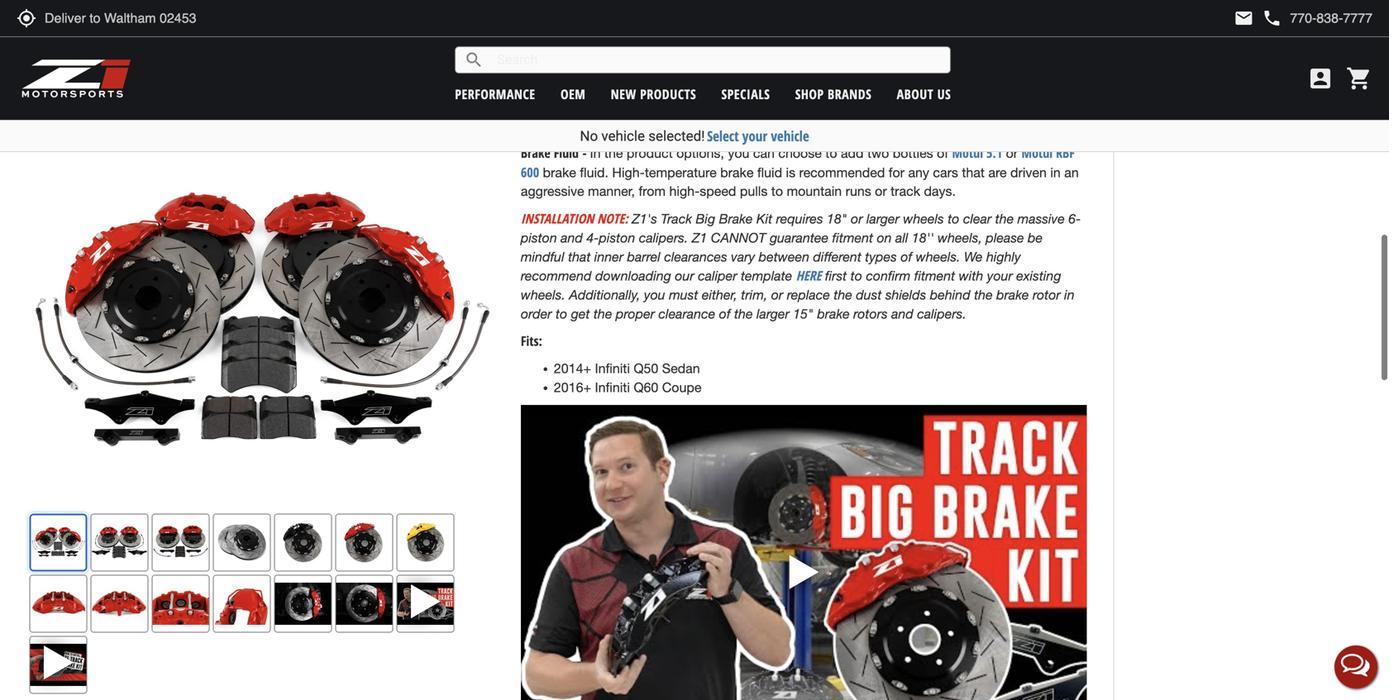 Task type: vqa. For each thing, say whether or not it's contained in the screenshot.
the The inside . The added tether keeps the bleeder caps attached to the bleeder screws at all times during bleeding, reducing the amount of time you spend scratching your head and looking for your missing expensive OEM caps. They fit snug on OEM and speed bleeders making sure they stay in place under all conditions, unlike some of the loose universal fitting aftermarket alternatives.
no



Task type: locate. For each thing, give the bounding box(es) containing it.
that inside brake fluid. high-temperature brake fluid is recommended for any cars that are driven in an aggressive manner, from high-speed pulls to mountain runs or track days.
[[962, 165, 985, 180]]

are down steel at the left top
[[580, 97, 597, 115]]

1 horizontal spatial please
[[987, 230, 1025, 246]]

to down like
[[1037, 33, 1048, 49]]

1 vertical spatial wheels.
[[521, 287, 566, 303]]

car
[[839, 99, 858, 114]]

for up way
[[828, 33, 844, 49]]

no vehicle selected! select your vehicle
[[580, 127, 810, 146]]

please
[[893, 33, 931, 49], [987, 230, 1025, 246]]

0 horizontal spatial our
[[675, 268, 695, 284]]

motul rbf 600
[[521, 144, 1075, 181]]

brake right the 15"
[[818, 306, 850, 322]]

between
[[759, 249, 810, 265]]

0 vertical spatial that
[[1065, 78, 1086, 96]]

fluid.
[[580, 165, 609, 180]]

is
[[786, 165, 796, 180]]

2 horizontal spatial and
[[973, 33, 995, 49]]

that inside z1's track big brake kit requires 18" or larger wheels to clear the massive 6- piston and 4-piston calipers. z1 cannot guarantee fitment on all 18'' wheels, please be mindful that inner barrel clearances vary between different types of wheels. we highly recommend downloading our caliper template
[[568, 249, 591, 265]]

of inside z1's track big brake kit requires 18" or larger wheels to clear the massive 6- piston and 4-piston calipers. z1 cannot guarantee fitment on all 18'' wheels, please be mindful that inner barrel clearances vary between different types of wheels. we highly recommend downloading our caliper template
[[901, 249, 913, 265]]

0 vertical spatial brake
[[598, 78, 627, 96]]

brake up pulls
[[721, 165, 754, 180]]

0 horizontal spatial larger
[[757, 306, 790, 322]]

0 horizontal spatial please
[[893, 33, 931, 49]]

kit,
[[872, 33, 889, 49]]

1 vertical spatial infiniti
[[595, 380, 630, 395]]

of down either,
[[719, 306, 731, 322]]

z1's track big brake kit requires 18" or larger wheels to clear the massive 6- piston and 4-piston calipers. z1 cannot guarantee fitment on all 18'' wheels, please be mindful that inner barrel clearances vary between different types of wheels. we highly recommend downloading our caliper template
[[521, 211, 1082, 284]]

0 horizontal spatial are
[[580, 97, 597, 115]]

the inside "please know that these lines are required to complete the installation."
[[713, 97, 730, 115]]

speed
[[700, 184, 737, 199]]

complete up bottles
[[882, 118, 937, 133]]

add inside stainless steel brake lines - choose to add stainless steel brake lines to your order.
[[734, 80, 756, 95]]

you
[[984, 14, 1005, 30], [849, 52, 870, 68], [679, 118, 701, 133], [728, 146, 750, 161], [644, 287, 666, 303]]

the down 'trim,'
[[735, 306, 753, 322]]

0 horizontal spatial complete
[[661, 97, 709, 115]]

behind
[[931, 287, 971, 303]]

brake fluid - in the product options, you can choose to add two bottles of motul 5.1 or
[[521, 144, 1022, 162]]

1 vertical spatial that
[[962, 165, 985, 180]]

the down with
[[975, 287, 993, 303]]

calipers. down behind
[[918, 306, 967, 322]]

1 vertical spatial are
[[989, 165, 1007, 180]]

stainless down kit
[[760, 80, 811, 95]]

are down 5.1
[[989, 165, 1007, 180]]

different up sales
[[521, 33, 569, 49]]

the up will
[[713, 97, 730, 115]]

can down "pads"
[[655, 52, 676, 68]]

calipers. inside z1's track big brake kit requires 18" or larger wheels to clear the massive 6- piston and 4-piston calipers. z1 cannot guarantee fitment on all 18'' wheels, please be mindful that inner barrel clearances vary between different types of wheels. we highly recommend downloading our caliper template
[[639, 230, 689, 246]]

0 horizontal spatial add
[[734, 80, 756, 95]]

or inside brake fluid - in the product options, you can choose to add two bottles of motul 5.1 or
[[1007, 146, 1019, 161]]

will
[[705, 118, 723, 133]]

that right 'know' in the right top of the page
[[1065, 78, 1086, 96]]

1 horizontal spatial add
[[841, 146, 864, 161]]

motul
[[953, 144, 984, 162], [1022, 144, 1053, 162]]

0 horizontal spatial -
[[583, 144, 587, 162]]

1 vertical spatial steel
[[576, 118, 604, 133]]

can inside brake fluid - in the product options, you can choose to add two bottles of motul 5.1 or
[[754, 146, 775, 161]]

1 horizontal spatial complete
[[882, 118, 937, 133]]

shop brands link
[[796, 85, 872, 103]]

and down shields
[[892, 306, 914, 322]]

downloading
[[596, 268, 672, 284]]

larger down 'trim,'
[[757, 306, 790, 322]]

1 horizontal spatial if
[[973, 14, 980, 30]]

your down highly on the right of page
[[988, 268, 1013, 284]]

0 horizontal spatial that
[[568, 249, 591, 265]]

our up "must"
[[675, 268, 695, 284]]

that inside "please know that these lines are required to complete the installation."
[[1065, 78, 1086, 96]]

infiniti left q60
[[595, 380, 630, 395]]

1 horizontal spatial are
[[989, 165, 1007, 180]]

department
[[554, 52, 623, 68]]

1 horizontal spatial can
[[754, 146, 775, 161]]

complete
[[661, 97, 709, 115], [882, 118, 937, 133]]

lines,
[[645, 118, 676, 133]]

for
[[828, 33, 844, 49], [889, 165, 905, 180]]

brake inside z1's track big brake kit requires 18" or larger wheels to clear the massive 6- piston and 4-piston calipers. z1 cannot guarantee fitment on all 18'' wheels, please be mindful that inner barrel clearances vary between different types of wheels. we highly recommend downloading our caliper template
[[719, 211, 753, 227]]

stainless down these
[[521, 118, 573, 133]]

to inside if you would like a different type of brake pads not listed in the options for this kit, please call in and speak to our sales department who can custom build the kit the way you want it!
[[1037, 33, 1048, 49]]

would
[[1009, 14, 1045, 30]]

vehicle
[[771, 127, 810, 146], [602, 128, 645, 144]]

add
[[734, 80, 756, 95], [841, 146, 864, 161]]

or down template
[[772, 287, 784, 303]]

1 horizontal spatial a
[[1071, 14, 1078, 30]]

the right kit
[[800, 52, 818, 68]]

shop brands
[[796, 85, 872, 103]]

wheels,
[[938, 230, 983, 246]]

infiniti
[[595, 361, 630, 376], [595, 380, 630, 395]]

0 vertical spatial our
[[1052, 33, 1071, 49]]

here link
[[796, 267, 822, 285]]

1 horizontal spatial motul
[[1022, 144, 1053, 162]]

brake fluid. high-temperature brake fluid is recommended for any cars that are driven in an aggressive manner, from high-speed pulls to mountain runs or track days.
[[521, 165, 1079, 199]]

0 vertical spatial different
[[521, 33, 569, 49]]

in right rotor at the top right of the page
[[1065, 287, 1075, 303]]

the right the 'clear'
[[996, 211, 1015, 227]]

brake
[[598, 78, 627, 96], [521, 144, 551, 162], [719, 211, 753, 227]]

fitment down 18"
[[833, 230, 874, 246]]

please up highly on the right of page
[[987, 230, 1025, 246]]

1 horizontal spatial lines
[[884, 80, 911, 95]]

1 horizontal spatial larger
[[867, 211, 900, 227]]

1 vertical spatial if
[[798, 99, 806, 114]]

if
[[973, 14, 980, 30], [798, 99, 806, 114]]

these
[[521, 97, 549, 115]]

massive
[[1018, 211, 1065, 227]]

if up purchase
[[798, 99, 806, 114]]

0 vertical spatial complete
[[661, 97, 709, 115]]

0 horizontal spatial piston
[[521, 230, 557, 246]]

the right in
[[605, 146, 623, 161]]

oem link
[[561, 85, 586, 103]]

sedan
[[662, 361, 700, 376]]

fitment up behind
[[915, 268, 956, 284]]

4-
[[587, 230, 599, 246]]

fitment inside z1's track big brake kit requires 18" or larger wheels to clear the massive 6- piston and 4-piston calipers. z1 cannot guarantee fitment on all 18'' wheels, please be mindful that inner barrel clearances vary between different types of wheels. we highly recommend downloading our caliper template
[[833, 230, 874, 246]]

brake inside stainless steel brake lines - choose to add stainless steel brake lines to your order.
[[847, 80, 880, 95]]

0 horizontal spatial motul
[[953, 144, 984, 162]]

larger
[[867, 211, 900, 227], [757, 306, 790, 322]]

of inside brake fluid - in the product options, you can choose to add two bottles of motul 5.1 or
[[937, 146, 949, 161]]

1 vertical spatial calipers.
[[918, 306, 967, 322]]

to up recommended
[[826, 146, 838, 161]]

and inside z1's track big brake kit requires 18" or larger wheels to clear the massive 6- piston and 4-piston calipers. z1 cannot guarantee fitment on all 18'' wheels, please be mindful that inner barrel clearances vary between different types of wheels. we highly recommend downloading our caliper template
[[561, 230, 583, 246]]

that down motul 5.1 link
[[962, 165, 985, 180]]

0 horizontal spatial if
[[798, 99, 806, 114]]

0 vertical spatial for
[[828, 33, 844, 49]]

0 horizontal spatial lines
[[553, 97, 577, 115]]

1 horizontal spatial stainless
[[760, 80, 811, 95]]

to
[[1037, 33, 1048, 49], [718, 80, 730, 95], [914, 80, 926, 95], [647, 97, 658, 115], [760, 118, 772, 133], [866, 118, 878, 133], [826, 146, 838, 161], [772, 184, 784, 199], [948, 211, 960, 227], [851, 268, 863, 284], [556, 306, 568, 322]]

0 vertical spatial infiniti
[[595, 361, 630, 376]]

1 vertical spatial for
[[889, 165, 905, 180]]

0 horizontal spatial different
[[521, 33, 569, 49]]

1 vertical spatial not
[[894, 99, 913, 114]]

if for your
[[798, 99, 806, 114]]

complete down choose
[[661, 97, 709, 115]]

specials link
[[722, 85, 771, 103]]

not right does
[[894, 99, 913, 114]]

to left us
[[914, 80, 926, 95]]

18"
[[827, 211, 848, 227]]

stainless
[[760, 80, 811, 95], [521, 118, 573, 133]]

0 horizontal spatial calipers.
[[639, 230, 689, 246]]

1 vertical spatial our
[[675, 268, 695, 284]]

mail
[[1235, 8, 1255, 28]]

lines down steel at the left top
[[553, 97, 577, 115]]

your down already
[[941, 118, 967, 133]]

1 vertical spatial brake
[[521, 144, 551, 162]]

motul up driven
[[1022, 144, 1053, 162]]

if inside if you would like a different type of brake pads not listed in the options for this kit, please call in and speak to our sales department who can custom build the kit the way you want it!
[[973, 14, 980, 30]]

please inside z1's track big brake kit requires 18" or larger wheels to clear the massive 6- piston and 4-piston calipers. z1 cannot guarantee fitment on all 18'' wheels, please be mindful that inner barrel clearances vary between different types of wheels. we highly recommend downloading our caliper template
[[987, 230, 1025, 246]]

0 horizontal spatial a
[[834, 118, 841, 133]]

larger inside first to confirm fitment with your existing wheels. additionally, you must either, trim, or replace the dust shields behind the brake rotor in order to get the proper clearance of the larger 15" brake rotors and calipers.
[[757, 306, 790, 322]]

lines
[[631, 78, 657, 96]]

- right lines
[[661, 78, 665, 96]]

stainless inside stainless steel brake lines - choose to add stainless steel brake lines to your order.
[[760, 80, 811, 95]]

high-
[[613, 165, 645, 180]]

calipers. down track in the top left of the page
[[639, 230, 689, 246]]

0 horizontal spatial stainless
[[521, 118, 573, 133]]

0 horizontal spatial steel
[[576, 118, 604, 133]]

know
[[1033, 78, 1062, 96]]

our
[[1052, 33, 1071, 49], [675, 268, 695, 284]]

a inside if your car does not already have single-piece stainless steel brake lines, you will need to purchase a set to complete your brake kit.
[[834, 118, 841, 133]]

1 vertical spatial please
[[987, 230, 1025, 246]]

complete inside if your car does not already have single-piece stainless steel brake lines, you will need to purchase a set to complete your brake kit.
[[882, 118, 937, 133]]

1 vertical spatial add
[[841, 146, 864, 161]]

1 vertical spatial stainless
[[521, 118, 573, 133]]

brake up required
[[598, 78, 627, 96]]

can inside if you would like a different type of brake pads not listed in the options for this kit, please call in and speak to our sales department who can custom build the kit the way you want it!
[[655, 52, 676, 68]]

that
[[1065, 78, 1086, 96], [962, 165, 985, 180], [568, 249, 591, 265]]

lines up does
[[884, 80, 911, 95]]

to down installation.
[[760, 118, 772, 133]]

stainless steel brake lines - choose to add stainless steel brake lines to your order.
[[521, 78, 993, 96]]

please up it!
[[893, 33, 931, 49]]

0 vertical spatial steel
[[815, 80, 843, 95]]

to up lines,
[[647, 97, 658, 115]]

1 horizontal spatial wheels.
[[916, 249, 961, 265]]

a left set
[[834, 118, 841, 133]]

infiniti left q50
[[595, 361, 630, 376]]

1 piston from the left
[[521, 230, 557, 246]]

a right like
[[1071, 14, 1078, 30]]

0 vertical spatial please
[[893, 33, 931, 49]]

or
[[1007, 146, 1019, 161], [875, 184, 888, 199], [851, 211, 863, 227], [772, 287, 784, 303]]

you left will
[[679, 118, 701, 133]]

your down installation.
[[743, 127, 768, 146]]

motul inside motul rbf 600
[[1022, 144, 1053, 162]]

brake up aggressive
[[543, 165, 577, 180]]

of up 'cars' on the top right
[[937, 146, 949, 161]]

0 horizontal spatial wheels.
[[521, 287, 566, 303]]

different inside if you would like a different type of brake pads not listed in the options for this kit, please call in and speak to our sales department who can custom build the kit the way you want it!
[[521, 33, 569, 49]]

complete inside "please know that these lines are required to complete the installation."
[[661, 97, 709, 115]]

or inside brake fluid. high-temperature brake fluid is recommended for any cars that are driven in an aggressive manner, from high-speed pulls to mountain runs or track days.
[[875, 184, 888, 199]]

bottles
[[893, 146, 934, 161]]

options,
[[677, 146, 725, 161]]

in left an
[[1051, 165, 1061, 180]]

brake inside if you would like a different type of brake pads not listed in the options for this kit, please call in and speak to our sales department who can custom build the kit the way you want it!
[[618, 33, 650, 49]]

mindful
[[521, 249, 565, 265]]

vary
[[732, 249, 756, 265]]

brake up 'who'
[[618, 33, 650, 49]]

1 horizontal spatial steel
[[815, 80, 843, 95]]

wheels. inside z1's track big brake kit requires 18" or larger wheels to clear the massive 6- piston and 4-piston calipers. z1 cannot guarantee fitment on all 18'' wheels, please be mindful that inner barrel clearances vary between different types of wheels. we highly recommend downloading our caliper template
[[916, 249, 961, 265]]

0 vertical spatial wheels.
[[916, 249, 961, 265]]

any
[[909, 165, 930, 180]]

you up the speak
[[984, 14, 1005, 30]]

1 horizontal spatial and
[[892, 306, 914, 322]]

either,
[[702, 287, 738, 303]]

two
[[868, 146, 890, 161]]

1 horizontal spatial calipers.
[[918, 306, 967, 322]]

add up installation.
[[734, 80, 756, 95]]

0 vertical spatial can
[[655, 52, 676, 68]]

that down the 4-
[[568, 249, 591, 265]]

you down the select
[[728, 146, 750, 161]]

brake up cannot
[[719, 211, 753, 227]]

1 vertical spatial lines
[[553, 97, 577, 115]]

kit
[[757, 211, 773, 227]]

0 vertical spatial larger
[[867, 211, 900, 227]]

0 vertical spatial are
[[580, 97, 597, 115]]

1 vertical spatial and
[[561, 230, 583, 246]]

wheels. down 18''
[[916, 249, 961, 265]]

your up already
[[930, 80, 956, 95]]

to up wheels, at the top of the page
[[948, 211, 960, 227]]

0 horizontal spatial fitment
[[833, 230, 874, 246]]

z1
[[692, 230, 708, 246]]

1 horizontal spatial fitment
[[915, 268, 956, 284]]

and down installation note:
[[561, 230, 583, 246]]

piston up mindful
[[521, 230, 557, 246]]

0 horizontal spatial can
[[655, 52, 676, 68]]

1 horizontal spatial -
[[661, 78, 665, 96]]

1 horizontal spatial not
[[894, 99, 913, 114]]

if inside if your car does not already have single-piece stainless steel brake lines, you will need to purchase a set to complete your brake kit.
[[798, 99, 806, 114]]

brake up does
[[847, 80, 880, 95]]

our down like
[[1052, 33, 1071, 49]]

additionally,
[[569, 287, 641, 303]]

runs
[[846, 184, 872, 199]]

2 horizontal spatial brake
[[719, 211, 753, 227]]

2 vertical spatial that
[[568, 249, 591, 265]]

1 vertical spatial larger
[[757, 306, 790, 322]]

0 horizontal spatial for
[[828, 33, 844, 49]]

clearance
[[659, 306, 716, 322]]

our inside z1's track big brake kit requires 18" or larger wheels to clear the massive 6- piston and 4-piston calipers. z1 cannot guarantee fitment on all 18'' wheels, please be mindful that inner barrel clearances vary between different types of wheels. we highly recommend downloading our caliper template
[[675, 268, 695, 284]]

brake up the 600
[[521, 144, 551, 162]]

0 vertical spatial a
[[1071, 14, 1078, 30]]

2 horizontal spatial that
[[1065, 78, 1086, 96]]

0 vertical spatial stainless
[[760, 80, 811, 95]]

2 vertical spatial and
[[892, 306, 914, 322]]

caliper
[[698, 268, 738, 284]]

0 horizontal spatial not
[[686, 33, 706, 49]]

0 vertical spatial lines
[[884, 80, 911, 95]]

1 horizontal spatial that
[[962, 165, 985, 180]]

who
[[626, 52, 651, 68]]

installation
[[521, 210, 594, 228]]

or right 18"
[[851, 211, 863, 227]]

to down search search field
[[718, 80, 730, 95]]

0 vertical spatial and
[[973, 33, 995, 49]]

stainless inside if your car does not already have single-piece stainless steel brake lines, you will need to purchase a set to complete your brake kit.
[[521, 118, 573, 133]]

guarantee
[[770, 230, 829, 246]]

2 vertical spatial brake
[[719, 211, 753, 227]]

of inside first to confirm fitment with your existing wheels. additionally, you must either, trim, or replace the dust shields behind the brake rotor in order to get the proper clearance of the larger 15" brake rotors and calipers.
[[719, 306, 731, 322]]

brake down the have at the top right of page
[[970, 118, 1004, 133]]

lines
[[884, 80, 911, 95], [553, 97, 577, 115]]

product
[[627, 146, 673, 161]]

1 horizontal spatial for
[[889, 165, 905, 180]]

fitment inside first to confirm fitment with your existing wheels. additionally, you must either, trim, or replace the dust shields behind the brake rotor in order to get the proper clearance of the larger 15" brake rotors and calipers.
[[915, 268, 956, 284]]

brake down required
[[608, 118, 641, 133]]

and left the speak
[[973, 33, 995, 49]]

of right type
[[602, 33, 614, 49]]

- left in
[[583, 144, 587, 162]]

Search search field
[[484, 47, 951, 73]]

1 horizontal spatial our
[[1052, 33, 1071, 49]]

steel inside if your car does not already have single-piece stainless steel brake lines, you will need to purchase a set to complete your brake kit.
[[576, 118, 604, 133]]

or right runs
[[875, 184, 888, 199]]

1 vertical spatial complete
[[882, 118, 937, 133]]

fits:
[[521, 332, 543, 350]]

your
[[930, 80, 956, 95], [809, 99, 835, 114], [941, 118, 967, 133], [743, 127, 768, 146], [988, 268, 1013, 284]]

of down all
[[901, 249, 913, 265]]

to down fluid
[[772, 184, 784, 199]]

not up custom
[[686, 33, 706, 49]]

2 piston from the left
[[599, 230, 636, 246]]

and inside if you would like a different type of brake pads not listed in the options for this kit, please call in and speak to our sales department who can custom build the kit the way you want it!
[[973, 33, 995, 49]]

1 horizontal spatial vehicle
[[771, 127, 810, 146]]

0 vertical spatial add
[[734, 80, 756, 95]]

for up track
[[889, 165, 905, 180]]

1 horizontal spatial different
[[814, 249, 862, 265]]

larger up on
[[867, 211, 900, 227]]

0 vertical spatial not
[[686, 33, 706, 49]]

about
[[897, 85, 934, 103]]

our inside if you would like a different type of brake pads not listed in the options for this kit, please call in and speak to our sales department who can custom build the kit the way you want it!
[[1052, 33, 1071, 49]]

new products
[[611, 85, 697, 103]]

1 vertical spatial fitment
[[915, 268, 956, 284]]

1 vertical spatial different
[[814, 249, 862, 265]]

recommended
[[800, 165, 886, 180]]

in
[[744, 33, 755, 49], [959, 33, 969, 49], [1051, 165, 1061, 180], [1065, 287, 1075, 303]]

products
[[640, 85, 697, 103]]

different up "first"
[[814, 249, 862, 265]]

or right 5.1
[[1007, 146, 1019, 161]]

new
[[611, 85, 637, 103]]

0 horizontal spatial vehicle
[[602, 128, 645, 144]]

motul left 5.1
[[953, 144, 984, 162]]

2 motul from the left
[[1022, 144, 1053, 162]]

piston down note:
[[599, 230, 636, 246]]

1 vertical spatial can
[[754, 146, 775, 161]]

0 vertical spatial calipers.
[[639, 230, 689, 246]]

with
[[959, 268, 984, 284]]

your inside first to confirm fitment with your existing wheels. additionally, you must either, trim, or replace the dust shields behind the brake rotor in order to get the proper clearance of the larger 15" brake rotors and calipers.
[[988, 268, 1013, 284]]

1 horizontal spatial piston
[[599, 230, 636, 246]]

please
[[996, 78, 1029, 96]]

add up recommended
[[841, 146, 864, 161]]

and inside first to confirm fitment with your existing wheels. additionally, you must either, trim, or replace the dust shields behind the brake rotor in order to get the proper clearance of the larger 15" brake rotors and calipers.
[[892, 306, 914, 322]]

0 vertical spatial if
[[973, 14, 980, 30]]

replace
[[787, 287, 831, 303]]

or inside z1's track big brake kit requires 18" or larger wheels to clear the massive 6- piston and 4-piston calipers. z1 cannot guarantee fitment on all 18'' wheels, please be mindful that inner barrel clearances vary between different types of wheels. we highly recommend downloading our caliper template
[[851, 211, 863, 227]]

all
[[896, 230, 909, 246]]

must
[[669, 287, 699, 303]]

0 vertical spatial fitment
[[833, 230, 874, 246]]

if left would
[[973, 14, 980, 30]]

vehicle down required
[[602, 128, 645, 144]]



Task type: describe. For each thing, give the bounding box(es) containing it.
rotors
[[854, 306, 888, 322]]

select
[[707, 127, 739, 146]]

not inside if your car does not already have single-piece stainless steel brake lines, you will need to purchase a set to complete your brake kit.
[[894, 99, 913, 114]]

are inside brake fluid. high-temperature brake fluid is recommended for any cars that are driven in an aggressive manner, from high-speed pulls to mountain runs or track days.
[[989, 165, 1007, 180]]

proper
[[616, 306, 655, 322]]

specials
[[722, 85, 771, 103]]

to right "first"
[[851, 268, 863, 284]]

want
[[874, 52, 902, 68]]

types
[[866, 249, 898, 265]]

to inside z1's track big brake kit requires 18" or larger wheels to clear the massive 6- piston and 4-piston calipers. z1 cannot guarantee fitment on all 18'' wheels, please be mindful that inner barrel clearances vary between different types of wheels. we highly recommend downloading our caliper template
[[948, 211, 960, 227]]

0 horizontal spatial brake
[[521, 144, 551, 162]]

for inside brake fluid. high-temperature brake fluid is recommended for any cars that are driven in an aggressive manner, from high-speed pulls to mountain runs or track days.
[[889, 165, 905, 180]]

have
[[964, 99, 992, 114]]

pads
[[654, 33, 683, 49]]

vehicle inside no vehicle selected! select your vehicle
[[602, 128, 645, 144]]

clearances
[[665, 249, 728, 265]]

in inside brake fluid. high-temperature brake fluid is recommended for any cars that are driven in an aggressive manner, from high-speed pulls to mountain runs or track days.
[[1051, 165, 1061, 180]]

dust
[[857, 287, 882, 303]]

q60
[[634, 380, 659, 395]]

your left car
[[809, 99, 835, 114]]

2016+
[[554, 380, 592, 395]]

an
[[1065, 165, 1079, 180]]

if you would like a different type of brake pads not listed in the options for this kit, please call in and speak to our sales department who can custom build the kit the way you want it!
[[521, 14, 1078, 68]]

in up build
[[744, 33, 755, 49]]

motul 5.1 link
[[953, 144, 1003, 162]]

phone link
[[1263, 8, 1373, 28]]

sales
[[521, 52, 551, 68]]

already
[[917, 99, 960, 114]]

template
[[741, 268, 793, 284]]

of inside if you would like a different type of brake pads not listed in the options for this kit, please call in and speak to our sales department who can custom build the kit the way you want it!
[[602, 33, 614, 49]]

calipers. inside first to confirm fitment with your existing wheels. additionally, you must either, trim, or replace the dust shields behind the brake rotor in order to get the proper clearance of the larger 15" brake rotors and calipers.
[[918, 306, 967, 322]]

brake down existing
[[997, 287, 1030, 303]]

first to confirm fitment with your existing wheels. additionally, you must either, trim, or replace the dust shields behind the brake rotor in order to get the proper clearance of the larger 15" brake rotors and calipers.
[[521, 268, 1075, 322]]

please inside if you would like a different type of brake pads not listed in the options for this kit, please call in and speak to our sales department who can custom build the kit the way you want it!
[[893, 33, 931, 49]]

the left options
[[758, 33, 777, 49]]

confirm
[[867, 268, 911, 284]]

custom
[[680, 52, 724, 68]]

are inside "please know that these lines are required to complete the installation."
[[580, 97, 597, 115]]

1 infiniti from the top
[[595, 361, 630, 376]]

phone
[[1263, 8, 1283, 28]]

way
[[822, 52, 845, 68]]

z1 motorsports logo image
[[21, 58, 132, 99]]

first
[[826, 268, 847, 284]]

or inside first to confirm fitment with your existing wheels. additionally, you must either, trim, or replace the dust shields behind the brake rotor in order to get the proper clearance of the larger 15" brake rotors and calipers.
[[772, 287, 784, 303]]

like
[[1048, 14, 1068, 30]]

2 infiniti from the top
[[595, 380, 630, 395]]

you inside if your car does not already have single-piece stainless steel brake lines, you will need to purchase a set to complete your brake kit.
[[679, 118, 701, 133]]

the left kit
[[760, 52, 779, 68]]

we
[[965, 249, 983, 265]]

for inside if you would like a different type of brake pads not listed in the options for this kit, please call in and speak to our sales department who can custom build the kit the way you want it!
[[828, 33, 844, 49]]

brands
[[828, 85, 872, 103]]

days.
[[925, 184, 956, 199]]

18''
[[912, 230, 935, 246]]

in
[[590, 146, 601, 161]]

choose
[[779, 146, 822, 161]]

stainless
[[521, 78, 566, 96]]

requires
[[777, 211, 824, 227]]

q50
[[634, 361, 659, 376]]

be
[[1028, 230, 1043, 246]]

existing
[[1017, 268, 1062, 284]]

it!
[[906, 52, 917, 68]]

you inside first to confirm fitment with your existing wheels. additionally, you must either, trim, or replace the dust shields behind the brake rotor in order to get the proper clearance of the larger 15" brake rotors and calipers.
[[644, 287, 666, 303]]

recommend
[[521, 268, 592, 284]]

to right set
[[866, 118, 878, 133]]

in inside first to confirm fitment with your existing wheels. additionally, you must either, trim, or replace the dust shields behind the brake rotor in order to get the proper clearance of the larger 15" brake rotors and calipers.
[[1065, 287, 1075, 303]]

different inside z1's track big brake kit requires 18" or larger wheels to clear the massive 6- piston and 4-piston calipers. z1 cannot guarantee fitment on all 18'' wheels, please be mindful that inner barrel clearances vary between different types of wheels. we highly recommend downloading our caliper template
[[814, 249, 862, 265]]

coupe
[[662, 380, 702, 395]]

lines inside "please know that these lines are required to complete the installation."
[[553, 97, 577, 115]]

rbf
[[1057, 144, 1075, 162]]

temperature
[[645, 165, 717, 180]]

z1's
[[632, 211, 658, 227]]

listed
[[709, 33, 741, 49]]

the inside z1's track big brake kit requires 18" or larger wheels to clear the massive 6- piston and 4-piston calipers. z1 cannot guarantee fitment on all 18'' wheels, please be mindful that inner barrel clearances vary between different types of wheels. we highly recommend downloading our caliper template
[[996, 211, 1015, 227]]

type
[[573, 33, 599, 49]]

shopping_cart
[[1347, 65, 1373, 92]]

single-
[[996, 99, 1035, 114]]

lines inside stainless steel brake lines - choose to add stainless steel brake lines to your order.
[[884, 80, 911, 95]]

performance link
[[455, 85, 536, 103]]

2014+ infiniti q50 sedan 2016+ infiniti q60 coupe
[[554, 361, 702, 395]]

larger inside z1's track big brake kit requires 18" or larger wheels to clear the massive 6- piston and 4-piston calipers. z1 cannot guarantee fitment on all 18'' wheels, please be mindful that inner barrel clearances vary between different types of wheels. we highly recommend downloading our caliper template
[[867, 211, 900, 227]]

set
[[845, 118, 863, 133]]

search
[[464, 50, 484, 70]]

options
[[781, 33, 824, 49]]

account_box link
[[1304, 65, 1339, 92]]

trim,
[[742, 287, 768, 303]]

in right call
[[959, 33, 969, 49]]

mountain
[[787, 184, 842, 199]]

if for you
[[973, 14, 980, 30]]

if your car does not already have single-piece stainless steel brake lines, you will need to purchase a set to complete your brake kit.
[[521, 99, 1067, 133]]

you down this
[[849, 52, 870, 68]]

installation note:
[[521, 210, 629, 228]]

about us link
[[897, 85, 952, 103]]

barrel
[[628, 249, 661, 265]]

to inside brake fluid. high-temperature brake fluid is recommended for any cars that are driven in an aggressive manner, from high-speed pulls to mountain runs or track days.
[[772, 184, 784, 199]]

to inside "please know that these lines are required to complete the installation."
[[647, 97, 658, 115]]

to left get
[[556, 306, 568, 322]]

a inside if you would like a different type of brake pads not listed in the options for this kit, please call in and speak to our sales department who can custom build the kit the way you want it!
[[1071, 14, 1078, 30]]

1 vertical spatial -
[[583, 144, 587, 162]]

shop
[[796, 85, 825, 103]]

wheels. inside first to confirm fitment with your existing wheels. additionally, you must either, trim, or replace the dust shields behind the brake rotor in order to get the proper clearance of the larger 15" brake rotors and calipers.
[[521, 287, 566, 303]]

purchase
[[776, 118, 830, 133]]

to inside brake fluid - in the product options, you can choose to add two bottles of motul 5.1 or
[[826, 146, 838, 161]]

from
[[639, 184, 666, 199]]

the down 'additionally,'
[[594, 306, 613, 322]]

your inside stainless steel brake lines - choose to add stainless steel brake lines to your order.
[[930, 80, 956, 95]]

steel inside stainless steel brake lines - choose to add stainless steel brake lines to your order.
[[815, 80, 843, 95]]

account_box
[[1308, 65, 1335, 92]]

the down "first"
[[834, 287, 853, 303]]

1 horizontal spatial brake
[[598, 78, 627, 96]]

2014+
[[554, 361, 592, 376]]

need
[[727, 118, 756, 133]]

order
[[521, 306, 552, 322]]

0 vertical spatial -
[[661, 78, 665, 96]]

no
[[580, 128, 598, 144]]

shopping_cart link
[[1343, 65, 1373, 92]]

you inside brake fluid - in the product options, you can choose to add two bottles of motul 5.1 or
[[728, 146, 750, 161]]

this
[[848, 33, 869, 49]]

shields
[[886, 287, 927, 303]]

highly
[[987, 249, 1022, 265]]

get
[[571, 306, 590, 322]]

mail phone
[[1235, 8, 1283, 28]]

aggressive
[[521, 184, 585, 199]]

does
[[861, 99, 891, 114]]

1 motul from the left
[[953, 144, 984, 162]]

the inside brake fluid - in the product options, you can choose to add two bottles of motul 5.1 or
[[605, 146, 623, 161]]

add inside brake fluid - in the product options, you can choose to add two bottles of motul 5.1 or
[[841, 146, 864, 161]]

600
[[521, 163, 540, 181]]

please know that these lines are required to complete the installation.
[[521, 78, 1086, 115]]

fluid
[[554, 144, 579, 162]]

not inside if you would like a different type of brake pads not listed in the options for this kit, please call in and speak to our sales department who can custom build the kit the way you want it!
[[686, 33, 706, 49]]



